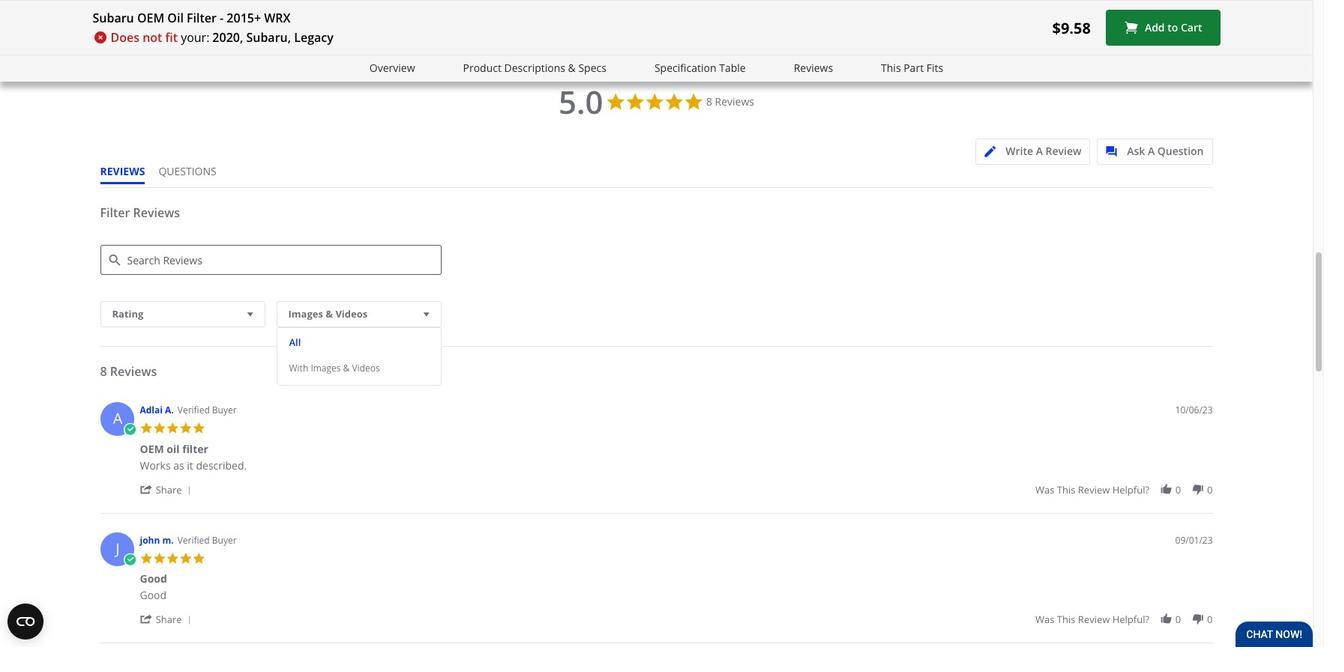 Task type: describe. For each thing, give the bounding box(es) containing it.
0 vertical spatial oem
[[137, 10, 164, 26]]

to
[[1168, 20, 1178, 35]]

09/01/23
[[1175, 534, 1213, 547]]

john m. verified buyer
[[140, 534, 237, 547]]

verified for a
[[178, 404, 210, 417]]

5.0 star rating element
[[559, 80, 603, 123]]

images inside all list box
[[311, 362, 341, 375]]

filter
[[182, 442, 208, 456]]

videos inside images & videos filter 'field'
[[335, 308, 368, 321]]

share image
[[140, 613, 153, 626]]

write no frame image
[[985, 146, 1003, 158]]

add
[[1145, 20, 1165, 35]]

vote up review by john m. on  1 sep 2023 image
[[1160, 613, 1173, 626]]

filter inside filter reviews heading
[[100, 205, 130, 221]]

with images & videos
[[289, 362, 380, 375]]

subaru,
[[246, 29, 291, 46]]

helpful? for a
[[1112, 483, 1150, 497]]

review date 10/06/23 element
[[1175, 404, 1213, 417]]

by
[[1180, 51, 1191, 66]]

images inside 'field'
[[288, 308, 323, 321]]

magnifying glass image
[[109, 255, 120, 266]]

1 good from the top
[[140, 572, 167, 586]]

product
[[463, 61, 502, 75]]

reviews link
[[794, 60, 833, 77]]

3 total reviews element
[[852, 0, 972, 8]]

Images & Videos Filter field
[[276, 302, 441, 328]]

works
[[140, 459, 171, 473]]

helpful? for j
[[1112, 613, 1150, 627]]

a.
[[165, 404, 174, 417]]

0 horizontal spatial a
[[113, 409, 122, 429]]

wrx
[[264, 10, 291, 26]]

cart
[[1181, 20, 1202, 35]]

review for a
[[1078, 483, 1110, 497]]

circle checkmark image
[[123, 424, 136, 437]]

powered
[[1134, 51, 1177, 66]]

all
[[289, 336, 301, 350]]

part
[[904, 61, 924, 75]]

buyer for a
[[212, 404, 237, 417]]

seperator image
[[185, 486, 194, 495]]

Search Reviews search field
[[100, 245, 441, 275]]

reviews inside filter reviews heading
[[133, 205, 180, 221]]

adlai a. verified buyer
[[140, 404, 237, 417]]

with images & videos link
[[289, 362, 380, 375]]

open widget image
[[7, 604, 43, 640]]

was this review helpful? for a
[[1036, 483, 1150, 497]]

all list box
[[276, 328, 441, 386]]

does
[[111, 29, 139, 46]]

overview link
[[370, 60, 415, 77]]

& for images
[[343, 362, 350, 375]]

this part fits
[[881, 61, 943, 75]]

verified buyer heading for j
[[177, 534, 237, 547]]

this
[[881, 61, 901, 75]]

0 horizontal spatial 8
[[100, 364, 107, 380]]

oil
[[167, 10, 184, 26]]

add to cart button
[[1106, 10, 1220, 46]]

fit
[[165, 29, 178, 46]]

1 7 total reviews element from the left
[[133, 0, 253, 8]]

review
[[1046, 144, 1082, 158]]

this for j
[[1057, 613, 1076, 627]]

ask
[[1127, 144, 1145, 158]]

1 horizontal spatial 8 reviews
[[706, 95, 754, 109]]

& inside 'field'
[[326, 308, 333, 321]]

m.
[[162, 534, 174, 547]]

0 horizontal spatial 8 reviews
[[100, 364, 157, 380]]

0 right vote up review by john m. on  1 sep 2023 icon
[[1176, 613, 1181, 627]]

1 1 total reviews element from the left
[[420, 0, 540, 8]]

verified buyer heading for a
[[178, 404, 237, 417]]

verified for j
[[177, 534, 210, 547]]

2 empty star image from the left
[[1184, 0, 1195, 8]]

rating element
[[100, 302, 265, 328]]

1 empty star image from the left
[[1173, 0, 1184, 8]]

specs
[[578, 61, 607, 75]]

write a review
[[1006, 144, 1082, 158]]

Rating Filter field
[[100, 302, 265, 328]]

good heading
[[140, 572, 167, 589]]

0 right vote down review by adlai a. on  6 oct 2023 icon
[[1207, 483, 1213, 497]]

question
[[1158, 144, 1204, 158]]



Task type: vqa. For each thing, say whether or not it's contained in the screenshot.
top information
no



Task type: locate. For each thing, give the bounding box(es) containing it.
8
[[706, 95, 712, 109], [100, 364, 107, 380]]

specification table link
[[655, 60, 746, 77]]

a right write
[[1036, 144, 1043, 158]]

this
[[1057, 483, 1076, 497], [1057, 613, 1076, 627]]

2 horizontal spatial &
[[568, 61, 576, 75]]

0 right 'vote up review by adlai a. on  6 oct 2023' icon
[[1176, 483, 1181, 497]]

buyer right a.
[[212, 404, 237, 417]]

as
[[173, 459, 184, 473]]

reviews
[[794, 61, 833, 75], [715, 95, 754, 109], [133, 205, 180, 221], [110, 364, 157, 380]]

2 7 total reviews element from the left
[[277, 0, 397, 8]]

2 buyer from the top
[[212, 534, 237, 547]]

oem up works
[[140, 442, 164, 456]]

empty star image up add to cart on the right
[[1173, 0, 1184, 8]]

does not fit your: 2020, subaru, legacy
[[111, 29, 334, 46]]

videos inside all list box
[[352, 362, 380, 375]]

1 vertical spatial videos
[[352, 362, 380, 375]]

1 total reviews element
[[420, 0, 540, 8], [708, 0, 828, 8]]

share for a
[[156, 483, 182, 497]]

videos down images & videos filter 'field'
[[352, 362, 380, 375]]

1 buyer from the top
[[212, 404, 237, 417]]

1 vertical spatial buyer
[[212, 534, 237, 547]]

was this review helpful? for j
[[1036, 613, 1150, 627]]

7 total reviews element up legacy
[[277, 0, 397, 8]]

share button for a
[[140, 483, 196, 497]]

a right ask
[[1148, 144, 1155, 158]]

0 vertical spatial &
[[568, 61, 576, 75]]

share button
[[140, 483, 196, 497], [140, 613, 196, 627]]

down triangle image
[[420, 307, 433, 322]]

0 vertical spatial images
[[288, 308, 323, 321]]

good up share icon
[[140, 589, 167, 603]]

buyer
[[212, 404, 237, 417], [212, 534, 237, 547]]

fits
[[927, 61, 943, 75]]

verified buyer heading
[[178, 404, 237, 417], [177, 534, 237, 547]]

was for a
[[1036, 483, 1055, 497]]

share button for j
[[140, 613, 196, 627]]

1 review from the top
[[1078, 483, 1110, 497]]

was for j
[[1036, 613, 1055, 627]]

0 vertical spatial buyer
[[212, 404, 237, 417]]

legacy
[[294, 29, 334, 46]]

all link
[[289, 336, 301, 350]]

0 horizontal spatial 2 total reviews element
[[995, 0, 1115, 8]]

0 vertical spatial videos
[[335, 308, 368, 321]]

0 vertical spatial review
[[1078, 483, 1110, 497]]

0 right the vote down review by john m. on  1 sep 2023 'icon'
[[1207, 613, 1213, 627]]

1 vertical spatial helpful?
[[1112, 613, 1150, 627]]

a for ask
[[1148, 144, 1155, 158]]

8 reviews down table
[[706, 95, 754, 109]]

2 verified from the top
[[177, 534, 210, 547]]

& for descriptions
[[568, 61, 576, 75]]

2 total reviews element up cart
[[1139, 0, 1259, 8]]

buyer right the m.
[[212, 534, 237, 547]]

$9.58
[[1052, 18, 1091, 38]]

helpful?
[[1112, 483, 1150, 497], [1112, 613, 1150, 627]]

1 vertical spatial group
[[1036, 613, 1213, 627]]

group for j
[[1036, 613, 1213, 627]]

was this review helpful? left vote up review by john m. on  1 sep 2023 icon
[[1036, 613, 1150, 627]]

1 horizontal spatial 1 total reviews element
[[708, 0, 828, 8]]

images up the all 'link'
[[288, 308, 323, 321]]

-
[[220, 10, 224, 26]]

oem inside oem oil filter works as it described.
[[140, 442, 164, 456]]

2 this from the top
[[1057, 613, 1076, 627]]

circle checkmark image
[[123, 554, 136, 567]]

1 this from the top
[[1057, 483, 1076, 497]]

review date 09/01/23 element
[[1175, 534, 1213, 547]]

seperator image
[[185, 616, 194, 625]]

1 vertical spatial filter
[[100, 205, 130, 221]]

1 vertical spatial good
[[140, 589, 167, 603]]

1 vertical spatial was this review helpful?
[[1036, 613, 1150, 627]]

1 vertical spatial oem
[[140, 442, 164, 456]]

2 verified buyer heading from the top
[[177, 534, 237, 547]]

subaru oem oil filter - 2015+ wrx
[[93, 10, 291, 26]]

write a review button
[[976, 139, 1091, 165]]

0 horizontal spatial 7 total reviews element
[[133, 0, 253, 8]]

a for write
[[1036, 144, 1043, 158]]

0 vertical spatial 8
[[706, 95, 712, 109]]

share left seperator image
[[156, 483, 182, 497]]

good down john
[[140, 572, 167, 586]]

2 share button from the top
[[140, 613, 196, 627]]

verified buyer heading right a.
[[178, 404, 237, 417]]

0 vertical spatial verified buyer heading
[[178, 404, 237, 417]]

5.0
[[559, 80, 603, 123]]

product descriptions & specs
[[463, 61, 607, 75]]

your:
[[181, 29, 209, 46]]

0 vertical spatial good
[[140, 572, 167, 586]]

verified buyer heading right the m.
[[177, 534, 237, 547]]

& inside all list box
[[343, 362, 350, 375]]

7 total reviews element
[[133, 0, 253, 8], [277, 0, 397, 8]]

2 share from the top
[[156, 613, 182, 627]]

was this review helpful?
[[1036, 483, 1150, 497], [1036, 613, 1150, 627]]

1 verified from the top
[[178, 404, 210, 417]]

specification
[[655, 61, 716, 75]]

filter down reviews
[[100, 205, 130, 221]]

1 vertical spatial this
[[1057, 613, 1076, 627]]

1 horizontal spatial 7 total reviews element
[[277, 0, 397, 8]]

write
[[1006, 144, 1033, 158]]

1 share button from the top
[[140, 483, 196, 497]]

filter reviews heading
[[100, 205, 1213, 234]]

2 total reviews element
[[995, 0, 1115, 8], [1139, 0, 1259, 8]]

review
[[1078, 483, 1110, 497], [1078, 613, 1110, 627]]

1 share from the top
[[156, 483, 182, 497]]

this part fits link
[[881, 60, 943, 77]]

1 total reviews element up table
[[708, 0, 828, 8]]

0 vertical spatial 8 reviews
[[706, 95, 754, 109]]

1 vertical spatial images
[[311, 362, 341, 375]]

1 horizontal spatial filter
[[187, 10, 217, 26]]

2020,
[[212, 29, 243, 46]]

good
[[140, 572, 167, 586], [140, 589, 167, 603]]

1 total reviews element up product
[[420, 0, 540, 8]]

share
[[156, 483, 182, 497], [156, 613, 182, 627]]

2 group from the top
[[1036, 613, 1213, 627]]

0 vertical spatial share button
[[140, 483, 196, 497]]

dialog image
[[1106, 146, 1125, 158]]

images
[[288, 308, 323, 321], [311, 362, 341, 375]]

2 total reviews element up $9.58
[[995, 0, 1115, 8]]

powered by
[[1134, 51, 1194, 66]]

a left circle checkmark image
[[113, 409, 122, 429]]

share image
[[140, 483, 153, 496]]

tab list
[[100, 164, 230, 188]]

with
[[289, 362, 308, 375]]

questions
[[159, 164, 216, 179]]

vote down review by john m. on  1 sep 2023 image
[[1191, 613, 1205, 626]]

0 vertical spatial filter
[[187, 10, 217, 26]]

2 vertical spatial &
[[343, 362, 350, 375]]

11 total reviews element
[[564, 0, 684, 8]]

share button down as
[[140, 483, 196, 497]]

8 reviews up adlai
[[100, 364, 157, 380]]

good good
[[140, 572, 167, 603]]

8 reviews
[[706, 95, 754, 109], [100, 364, 157, 380]]

star image
[[133, 0, 144, 8], [156, 0, 167, 8], [178, 0, 189, 8], [311, 0, 322, 8], [322, 0, 333, 8], [420, 0, 432, 8], [432, 0, 443, 8], [564, 0, 575, 8], [575, 0, 587, 8], [708, 0, 719, 8], [742, 0, 753, 8], [753, 0, 764, 8], [863, 0, 874, 8], [874, 0, 885, 8], [885, 0, 897, 8], [897, 0, 908, 8], [1018, 0, 1029, 8], [1139, 0, 1150, 8], [1150, 0, 1161, 8], [1161, 0, 1173, 8], [140, 422, 153, 435], [153, 422, 166, 435], [179, 422, 192, 435], [140, 552, 153, 565], [166, 552, 179, 565]]

adlai
[[140, 404, 163, 417]]

empty star image
[[1173, 0, 1184, 8], [1184, 0, 1195, 8]]

tab panel
[[93, 395, 1220, 648]]

oem
[[137, 10, 164, 26], [140, 442, 164, 456]]

was
[[1036, 483, 1055, 497], [1036, 613, 1055, 627]]

tab panel containing a
[[93, 395, 1220, 648]]

a inside dropdown button
[[1036, 144, 1043, 158]]

1 was from the top
[[1036, 483, 1055, 497]]

0 vertical spatial group
[[1036, 483, 1213, 497]]

empty star image up cart
[[1184, 0, 1195, 8]]

group for a
[[1036, 483, 1213, 497]]

vote down review by adlai a. on  6 oct 2023 image
[[1191, 483, 1205, 496]]

1 helpful? from the top
[[1112, 483, 1150, 497]]

0 vertical spatial this
[[1057, 483, 1076, 497]]

subaru
[[93, 10, 134, 26]]

star image
[[144, 0, 156, 8], [167, 0, 178, 8], [277, 0, 288, 8], [288, 0, 299, 8], [299, 0, 311, 8], [443, 0, 454, 8], [454, 0, 465, 8], [465, 0, 477, 8], [587, 0, 598, 8], [598, 0, 609, 8], [719, 0, 730, 8], [730, 0, 742, 8], [852, 0, 863, 8], [995, 0, 1006, 8], [1006, 0, 1018, 8], [1029, 0, 1040, 8], [1040, 0, 1051, 8], [166, 422, 179, 435], [192, 422, 205, 435], [153, 552, 166, 565], [179, 552, 192, 565], [192, 552, 205, 565]]

specification table
[[655, 61, 746, 75]]

oem up 'not'
[[137, 10, 164, 26]]

2 was this review helpful? from the top
[[1036, 613, 1150, 627]]

images right with
[[311, 362, 341, 375]]

not
[[143, 29, 162, 46]]

ask a question
[[1127, 144, 1204, 158]]

0 vertical spatial was this review helpful?
[[1036, 483, 1150, 497]]

videos up all list box
[[335, 308, 368, 321]]

rating
[[112, 308, 144, 321]]

oil
[[167, 442, 180, 456]]

share for j
[[156, 613, 182, 627]]

product descriptions & specs link
[[463, 60, 607, 77]]

0 vertical spatial share
[[156, 483, 182, 497]]

share button down good good
[[140, 613, 196, 627]]

2 1 total reviews element from the left
[[708, 0, 828, 8]]

images & videos element
[[276, 302, 441, 386]]

vote up review by adlai a. on  6 oct 2023 image
[[1160, 483, 1173, 496]]

0 vertical spatial verified
[[178, 404, 210, 417]]

it
[[187, 459, 193, 473]]

7 total reviews element up subaru oem oil filter - 2015+ wrx
[[133, 0, 253, 8]]

reviews
[[100, 164, 145, 179]]

0
[[1176, 483, 1181, 497], [1207, 483, 1213, 497], [1176, 613, 1181, 627], [1207, 613, 1213, 627]]

john
[[140, 534, 160, 547]]

1 horizontal spatial a
[[1036, 144, 1043, 158]]

1 vertical spatial share button
[[140, 613, 196, 627]]

1 was this review helpful? from the top
[[1036, 483, 1150, 497]]

0 vertical spatial was
[[1036, 483, 1055, 497]]

2 was from the top
[[1036, 613, 1055, 627]]

group
[[1036, 483, 1213, 497], [1036, 613, 1213, 627]]

ask a question button
[[1097, 139, 1213, 165]]

2 2 total reviews element from the left
[[1139, 0, 1259, 8]]

0 vertical spatial helpful?
[[1112, 483, 1150, 497]]

1 horizontal spatial 8
[[706, 95, 712, 109]]

helpful? left vote up review by john m. on  1 sep 2023 icon
[[1112, 613, 1150, 627]]

10/06/23
[[1175, 404, 1213, 417]]

buyer for j
[[212, 534, 237, 547]]

oem oil filter works as it described.
[[140, 442, 247, 473]]

was this review helpful? left 'vote up review by adlai a. on  6 oct 2023' icon
[[1036, 483, 1150, 497]]

tab list containing reviews
[[100, 164, 230, 188]]

1 2 total reviews element from the left
[[995, 0, 1115, 8]]

a
[[1036, 144, 1043, 158], [1148, 144, 1155, 158], [113, 409, 122, 429]]

0 horizontal spatial &
[[326, 308, 333, 321]]

1 vertical spatial 8 reviews
[[100, 364, 157, 380]]

1 vertical spatial 8
[[100, 364, 107, 380]]

2 helpful? from the top
[[1112, 613, 1150, 627]]

oem oil filter heading
[[140, 442, 208, 459]]

overview
[[370, 61, 415, 75]]

1 vertical spatial share
[[156, 613, 182, 627]]

2 horizontal spatial a
[[1148, 144, 1155, 158]]

2 review from the top
[[1078, 613, 1110, 627]]

verified right the m.
[[177, 534, 210, 547]]

videos
[[335, 308, 368, 321], [352, 362, 380, 375]]

table
[[719, 61, 746, 75]]

1 horizontal spatial 2 total reviews element
[[1139, 0, 1259, 8]]

1 vertical spatial verified
[[177, 534, 210, 547]]

1 horizontal spatial &
[[343, 362, 350, 375]]

review left 'vote up review by adlai a. on  6 oct 2023' icon
[[1078, 483, 1110, 497]]

verified right a.
[[178, 404, 210, 417]]

filter left -
[[187, 10, 217, 26]]

a inside dropdown button
[[1148, 144, 1155, 158]]

review for j
[[1078, 613, 1110, 627]]

share left seperator icon
[[156, 613, 182, 627]]

2 good from the top
[[140, 589, 167, 603]]

1 vertical spatial &
[[326, 308, 333, 321]]

filter
[[187, 10, 217, 26], [100, 205, 130, 221]]

described.
[[196, 459, 247, 473]]

descriptions
[[504, 61, 565, 75]]

& inside 'link'
[[568, 61, 576, 75]]

1 vertical spatial review
[[1078, 613, 1110, 627]]

this for a
[[1057, 483, 1076, 497]]

&
[[568, 61, 576, 75], [326, 308, 333, 321], [343, 362, 350, 375]]

1 group from the top
[[1036, 483, 1213, 497]]

1 vertical spatial verified buyer heading
[[177, 534, 237, 547]]

j
[[116, 539, 120, 559]]

review left vote up review by john m. on  1 sep 2023 icon
[[1078, 613, 1110, 627]]

down triangle image
[[244, 307, 257, 322]]

2015+
[[227, 10, 261, 26]]

filter reviews
[[100, 205, 180, 221]]

0 horizontal spatial 1 total reviews element
[[420, 0, 540, 8]]

helpful? left 'vote up review by adlai a. on  6 oct 2023' icon
[[1112, 483, 1150, 497]]

good inside good good
[[140, 589, 167, 603]]

1 verified buyer heading from the top
[[178, 404, 237, 417]]

images & videos
[[288, 308, 368, 321]]

verified
[[178, 404, 210, 417], [177, 534, 210, 547]]

0 horizontal spatial filter
[[100, 205, 130, 221]]

add to cart
[[1145, 20, 1202, 35]]

1 vertical spatial was
[[1036, 613, 1055, 627]]



